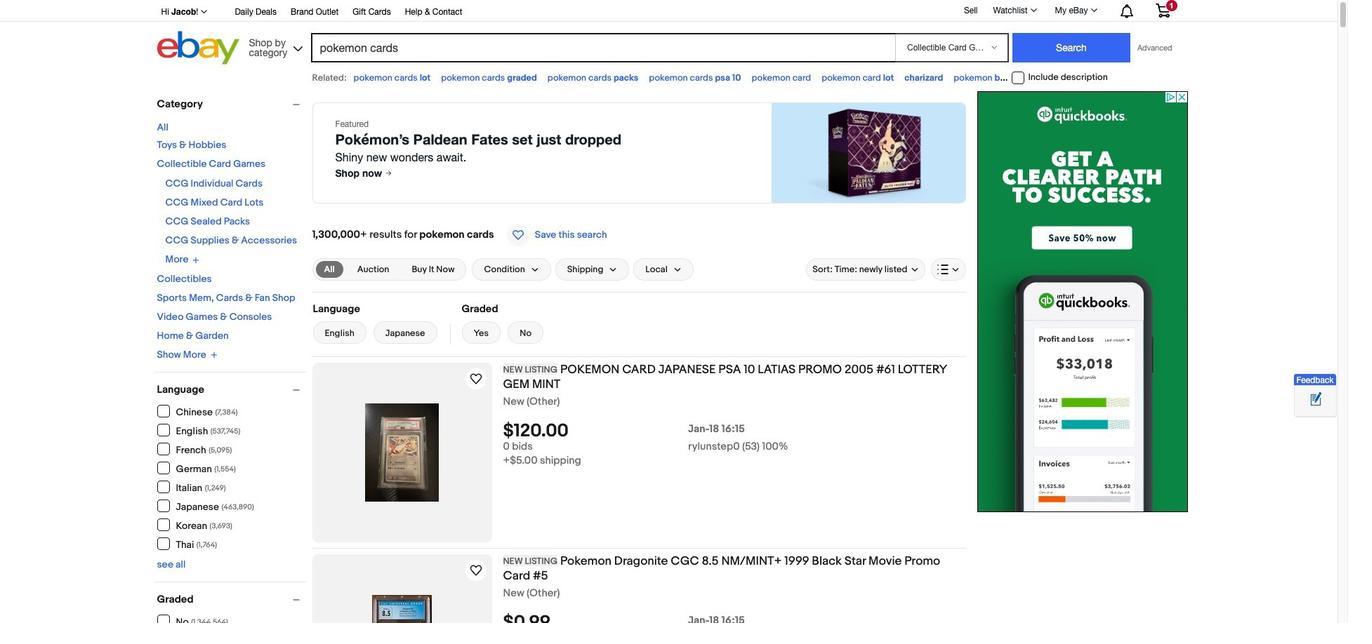 Task type: describe. For each thing, give the bounding box(es) containing it.
heading for watch pokemon card japanese psa 10 latias promo 2005 #61 lottery gem mint "icon" on the left of page
[[503, 363, 948, 392]]

Search for anything text field
[[313, 34, 892, 61]]

watch pokemon card japanese psa 10 latias promo 2005 #61 lottery gem mint image
[[467, 371, 484, 388]]

my ebay image
[[1091, 8, 1097, 12]]

pokemon dragonite cgc 8.5 nm/mint+ 1999 black star movie promo card #5 image
[[372, 595, 432, 624]]

advertisement element
[[977, 91, 1188, 513]]

heading for watch pokemon dragonite cgc 8.5 nm/mint+ 1999 black star movie promo card #5 icon on the bottom
[[503, 555, 940, 584]]



Task type: locate. For each thing, give the bounding box(es) containing it.
All selected text field
[[324, 263, 335, 276]]

banner
[[153, 0, 1181, 68]]

main content
[[312, 91, 966, 624]]

2 heading from the top
[[503, 555, 940, 584]]

watch pokemon dragonite cgc 8.5 nm/mint+ 1999 black star movie promo card #5 image
[[467, 562, 484, 579]]

1 heading from the top
[[503, 363, 948, 392]]

region
[[312, 103, 966, 204]]

0 vertical spatial heading
[[503, 363, 948, 392]]

None submit
[[1013, 33, 1131, 62]]

1 vertical spatial heading
[[503, 555, 940, 584]]

watchlist image
[[1031, 8, 1037, 12]]

save this search pokemon cards search image
[[507, 224, 529, 246]]

account navigation
[[153, 0, 1181, 22]]

listing options selector. list view selected. image
[[937, 264, 960, 275]]

pokemon card japanese psa 10 latias promo 2005 #61 lottery gem mint image
[[365, 404, 439, 502]]

heading
[[503, 363, 948, 392], [503, 555, 940, 584]]



Task type: vqa. For each thing, say whether or not it's contained in the screenshot.
Listing options selector. List View selected. icon
yes



